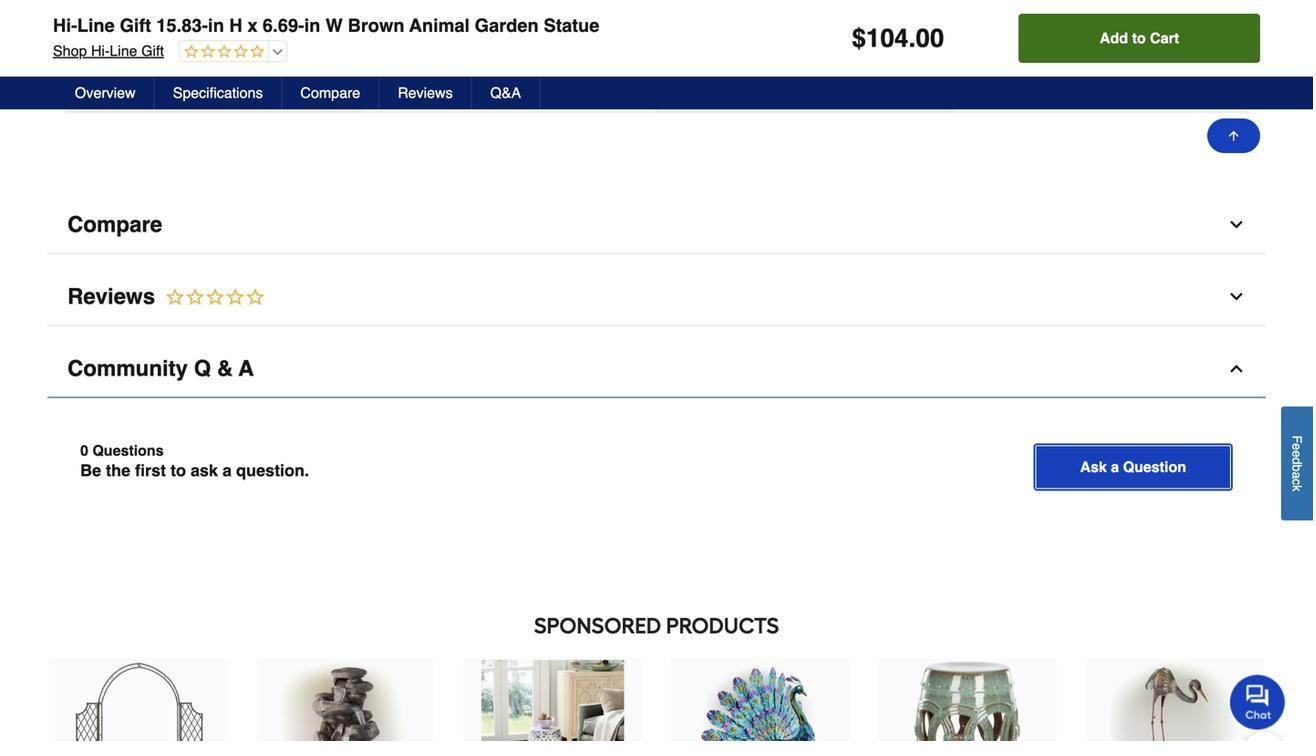 Task type: vqa. For each thing, say whether or not it's contained in the screenshot.
COMMUNITY
yes



Task type: describe. For each thing, give the bounding box(es) containing it.
1 vertical spatial gift
[[141, 42, 164, 59]]

statue
[[544, 15, 600, 36]]

ask a question
[[1081, 459, 1187, 476]]

specifications
[[173, 84, 263, 101]]

15.83-
[[156, 15, 208, 36]]

0 questions be the first to ask a question.
[[80, 442, 309, 480]]

community
[[68, 356, 188, 381]]

6.69-
[[263, 15, 304, 36]]

.
[[909, 24, 916, 53]]

d
[[1290, 458, 1305, 465]]

k
[[1290, 485, 1305, 492]]

animal
[[409, 15, 470, 36]]

ca residents: prop 65 warning(s)
[[81, 83, 259, 96]]

2 e from the top
[[1290, 451, 1305, 458]]

hi-line gift 15.83-in h x 6.69-in w brown animal garden statue
[[53, 15, 600, 36]]

add to cart
[[1100, 30, 1180, 47]]

2 in from the left
[[304, 15, 321, 36]]

f e e d b a c k
[[1290, 436, 1305, 492]]

0 vertical spatial line
[[77, 15, 115, 36]]

1 vertical spatial compare button
[[47, 196, 1266, 254]]

chevron down image for compare
[[1228, 216, 1246, 234]]

&
[[217, 356, 233, 381]]

c
[[1290, 479, 1305, 485]]

1 e from the top
[[1290, 443, 1305, 451]]

w
[[326, 15, 343, 36]]

b
[[1290, 465, 1305, 472]]

safavieh 17-in antique blue ceramic barrel garden stool image
[[897, 661, 1039, 742]]

be
[[80, 461, 101, 480]]

a inside 0 questions be the first to ask a question.
[[223, 461, 232, 480]]

reviews button for the top compare button
[[380, 77, 472, 109]]

safavieh 5.7-ft w x 7.3-ft h rustic blue garden arbor image
[[67, 661, 210, 742]]

questions
[[92, 442, 164, 459]]

brown
[[348, 15, 405, 36]]

first
[[135, 461, 166, 480]]

q&a
[[490, 84, 521, 101]]

overview
[[75, 84, 136, 101]]

sponsored products
[[534, 613, 779, 639]]

0 vertical spatial compare button
[[282, 77, 380, 109]]

add to cart button
[[1019, 14, 1261, 63]]

ask
[[1081, 459, 1107, 476]]

shop hi-line gift
[[53, 42, 164, 59]]

1 horizontal spatial a
[[1111, 459, 1119, 476]]

cart
[[1150, 30, 1180, 47]]

reviews for bottom compare button
[[68, 284, 155, 309]]

residents:
[[100, 83, 156, 96]]

compare for bottom compare button
[[68, 212, 162, 237]]

1 in from the left
[[208, 15, 224, 36]]

overview button
[[57, 77, 155, 109]]

$
[[852, 24, 866, 53]]

compare for the top compare button
[[300, 84, 361, 101]]

2 horizontal spatial a
[[1290, 472, 1305, 479]]

0 vertical spatial zero stars image
[[180, 44, 264, 61]]

f
[[1290, 436, 1305, 443]]

1 vertical spatial line
[[110, 42, 137, 59]]

southdeep products heading
[[47, 608, 1266, 644]]

prop
[[159, 83, 184, 96]]



Task type: locate. For each thing, give the bounding box(es) containing it.
0 vertical spatial reviews button
[[380, 77, 472, 109]]

specifications button
[[155, 77, 282, 109]]

1 horizontal spatial in
[[304, 15, 321, 36]]

reviews for the top compare button
[[398, 84, 453, 101]]

1 vertical spatial hi-
[[91, 42, 110, 59]]

1 horizontal spatial to
[[1133, 30, 1146, 47]]

to left 'ask'
[[171, 461, 186, 480]]

e up d
[[1290, 443, 1305, 451]]

certifications
[[107, 39, 188, 54]]

x
[[248, 15, 258, 36]]

reviews button
[[380, 77, 472, 109], [47, 269, 1266, 326]]

0 vertical spatial hi-
[[53, 15, 77, 36]]

products
[[666, 613, 779, 639]]

1 horizontal spatial hi-
[[91, 42, 110, 59]]

reviews button up community q & a button
[[47, 269, 1266, 326]]

1 vertical spatial zero stars image
[[155, 287, 266, 310]]

0 horizontal spatial reviews
[[68, 284, 155, 309]]

to
[[1133, 30, 1146, 47], [171, 461, 186, 480]]

alpine corporation 23-in h x 12-in w garden statue image
[[689, 661, 832, 742]]

chat invite button image
[[1231, 675, 1286, 730]]

hi-
[[53, 15, 77, 36], [91, 42, 110, 59]]

1 vertical spatial reviews button
[[47, 269, 1266, 326]]

0 horizontal spatial in
[[208, 15, 224, 36]]

a up k
[[1290, 472, 1305, 479]]

alpine corporation 40-in h fiberglass rock waterfall fountain outdoor fountain pump included image
[[274, 661, 417, 742]]

q&a button
[[472, 77, 540, 109]]

a right 'ask'
[[223, 461, 232, 480]]

safavieh 18-in blue/white ceramic barrel garden stool image
[[482, 661, 624, 742]]

0 vertical spatial reviews
[[398, 84, 453, 101]]

e up b
[[1290, 451, 1305, 458]]

a
[[1111, 459, 1119, 476], [223, 461, 232, 480], [1290, 472, 1305, 479]]

community q & a
[[68, 356, 254, 381]]

1 horizontal spatial reviews
[[398, 84, 453, 101]]

0 vertical spatial gift
[[120, 15, 151, 36]]

sponsored
[[534, 613, 662, 639]]

gift up 'certifications'
[[120, 15, 151, 36]]

chevron down image inside 'reviews' "button"
[[1228, 288, 1246, 306]]

0 vertical spatial chevron down image
[[1228, 216, 1246, 234]]

0 vertical spatial to
[[1133, 30, 1146, 47]]

1 vertical spatial to
[[171, 461, 186, 480]]

line up shop hi-line gift
[[77, 15, 115, 36]]

e
[[1290, 443, 1305, 451], [1290, 451, 1305, 458]]

in
[[208, 15, 224, 36], [304, 15, 321, 36]]

alpine corporation 30-in h x 7-in w garden statue image
[[1104, 661, 1246, 742]]

a right ask
[[1111, 459, 1119, 476]]

question
[[1124, 459, 1187, 476]]

65
[[187, 83, 199, 96]]

line up residents:
[[110, 42, 137, 59]]

1 vertical spatial compare
[[68, 212, 162, 237]]

to right add
[[1133, 30, 1146, 47]]

question.
[[236, 461, 309, 480]]

2 chevron down image from the top
[[1228, 288, 1246, 306]]

0 horizontal spatial compare
[[68, 212, 162, 237]]

reviews
[[398, 84, 453, 101], [68, 284, 155, 309]]

garden
[[475, 15, 539, 36]]

1 vertical spatial chevron down image
[[1228, 288, 1246, 306]]

in left w
[[304, 15, 321, 36]]

arrow up image
[[1227, 129, 1242, 143]]

reviews up community
[[68, 284, 155, 309]]

ask a question button
[[1034, 444, 1233, 491]]

chevron down image
[[1228, 216, 1246, 234], [1228, 288, 1246, 306]]

$ 104 . 00
[[852, 24, 945, 53]]

1 vertical spatial reviews
[[68, 284, 155, 309]]

ca
[[81, 83, 97, 96]]

gift down 15.83-
[[141, 42, 164, 59]]

to inside 0 questions be the first to ask a question.
[[171, 461, 186, 480]]

compare button
[[282, 77, 380, 109], [47, 196, 1266, 254]]

chevron up image
[[1228, 360, 1246, 378]]

hi- up "shop"
[[53, 15, 77, 36]]

0
[[80, 442, 88, 459]]

compare
[[300, 84, 361, 101], [68, 212, 162, 237]]

zero stars image down the h
[[180, 44, 264, 61]]

zero stars image
[[180, 44, 264, 61], [155, 287, 266, 310]]

shop
[[53, 42, 87, 59]]

h
[[229, 15, 242, 36]]

a
[[239, 356, 254, 381]]

add
[[1100, 30, 1129, 47]]

gift
[[120, 15, 151, 36], [141, 42, 164, 59]]

0 horizontal spatial hi-
[[53, 15, 77, 36]]

reviews button down animal
[[380, 77, 472, 109]]

reviews right no
[[398, 84, 453, 101]]

chevron down image down the arrow up icon
[[1228, 216, 1246, 234]]

104
[[866, 24, 909, 53]]

chevron down image inside compare button
[[1228, 216, 1246, 234]]

0 horizontal spatial a
[[223, 461, 232, 480]]

ask
[[191, 461, 218, 480]]

0 vertical spatial compare
[[300, 84, 361, 101]]

in left the h
[[208, 15, 224, 36]]

to inside button
[[1133, 30, 1146, 47]]

f e e d b a c k button
[[1282, 407, 1314, 521]]

hi- right "shop"
[[91, 42, 110, 59]]

q
[[194, 356, 211, 381]]

warning(s)
[[202, 83, 259, 96]]

line
[[77, 15, 115, 36], [110, 42, 137, 59]]

no
[[377, 82, 393, 96]]

the
[[106, 461, 130, 480]]

chevron down image up chevron up icon
[[1228, 288, 1246, 306]]

1 chevron down image from the top
[[1228, 216, 1246, 234]]

00
[[916, 24, 945, 53]]

0 horizontal spatial to
[[171, 461, 186, 480]]

reviews button for bottom compare button
[[47, 269, 1266, 326]]

1 horizontal spatial compare
[[300, 84, 361, 101]]

zero stars image up q
[[155, 287, 266, 310]]

community q & a button
[[47, 341, 1266, 398]]

chevron down image for reviews
[[1228, 288, 1246, 306]]



